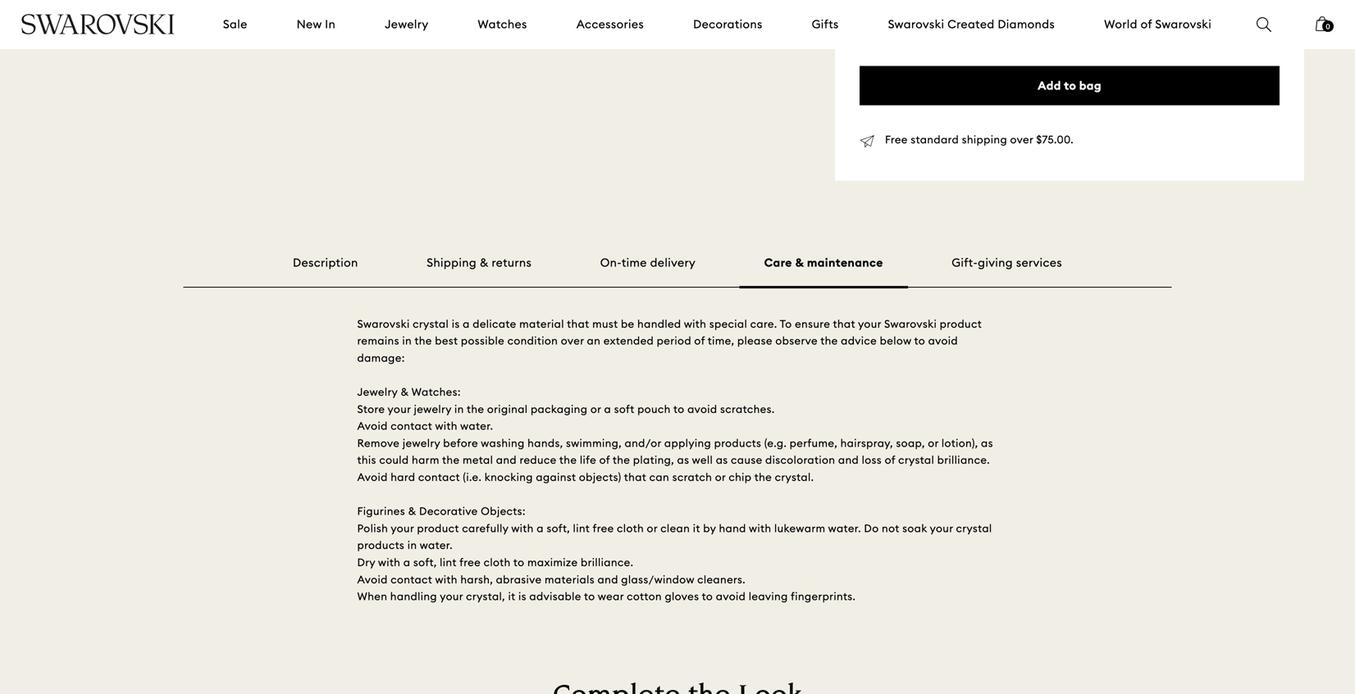 Task type: vqa. For each thing, say whether or not it's contained in the screenshot.
10% to the bottom
no



Task type: describe. For each thing, give the bounding box(es) containing it.
bag
[[1079, 78, 1102, 93]]

pouch
[[637, 403, 671, 416]]

harsh,
[[461, 573, 493, 587]]

original
[[487, 403, 528, 416]]

crystal inside swarovski crystal is a delicate material that must be handled with special care. to ensure that your swarovski product remains in the best possible condition over an extended period of time, please observe the advice below to avoid damage:
[[413, 317, 449, 331]]

the left "life"
[[559, 454, 577, 467]]

1 vertical spatial cloth
[[484, 556, 511, 570]]

with right hand
[[749, 522, 771, 536]]

to inside "button"
[[1064, 78, 1076, 93]]

the down ensure
[[821, 334, 838, 348]]

do
[[864, 522, 879, 536]]

must
[[592, 317, 618, 331]]

remove
[[357, 437, 400, 450]]

store
[[357, 403, 385, 416]]

1 vertical spatial soft,
[[413, 556, 437, 570]]

your right soak
[[930, 522, 953, 536]]

hard
[[391, 471, 415, 484]]

care.
[[750, 317, 777, 331]]

of right loss at the bottom
[[885, 454, 895, 467]]

gifts
[[812, 17, 839, 32]]

to inside jewelry & watches: store your jewelry in the original packaging or a soft pouch to avoid scratches. avoid contact with water. remove jewelry before washing hands, swimming, and/or applying products (e.g. perfume, hairspray, soap, or lotion), as this could harm the metal and reduce the life of the plating, as well as cause discoloration and loss of crystal brilliance. avoid hard contact (i.e. knocking against objects) that can scratch or chip the crystal.
[[674, 403, 685, 416]]

a inside swarovski crystal is a delicate material that must be handled with special care. to ensure that your swarovski product remains in the best possible condition over an extended period of time, please observe the advice below to avoid damage:
[[463, 317, 470, 331]]

decorations
[[693, 17, 763, 32]]

care & maintenance link
[[740, 256, 908, 289]]

by
[[703, 522, 716, 536]]

to down cleaners.
[[702, 590, 713, 604]]

world
[[1104, 17, 1138, 32]]

crystal inside the figurines & decorative objects: polish your product carefully with a soft, lint free cloth or clean it by hand with lukewarm water. do not soak your crystal products in water. dry with a soft, lint free cloth to maximize brilliance. avoid contact with harsh, abrasive materials and glass/window cleaners. when handling your crystal, it is advisable to wear cotton gloves to avoid leaving fingerprints.
[[956, 522, 992, 536]]

products inside jewelry & watches: store your jewelry in the original packaging or a soft pouch to avoid scratches. avoid contact with water. remove jewelry before washing hands, swimming, and/or applying products (e.g. perfume, hairspray, soap, or lotion), as this could harm the metal and reduce the life of the plating, as well as cause discoloration and loss of crystal brilliance. avoid hard contact (i.e. knocking against objects) that can scratch or chip the crystal.
[[714, 437, 762, 450]]

world of swarovski link
[[1104, 16, 1212, 32]]

handling
[[390, 590, 437, 604]]

swarovski left collect:
[[888, 17, 945, 32]]

fingerprints.
[[791, 590, 856, 604]]

description link
[[293, 256, 358, 270]]

applying
[[664, 437, 711, 450]]

your inside jewelry & watches: store your jewelry in the original packaging or a soft pouch to avoid scratches. avoid contact with water. remove jewelry before washing hands, swimming, and/or applying products (e.g. perfume, hairspray, soap, or lotion), as this could harm the metal and reduce the life of the plating, as well as cause discoloration and loss of crystal brilliance. avoid hard contact (i.e. knocking against objects) that can scratch or chip the crystal.
[[388, 403, 411, 416]]

the left original
[[467, 403, 484, 416]]

giving
[[978, 256, 1013, 270]]

soap,
[[896, 437, 925, 450]]

care & maintenance
[[764, 256, 883, 270]]

or left soft
[[591, 403, 601, 416]]

& for collect:
[[933, 10, 942, 23]]

in inside jewelry & watches: store your jewelry in the original packaging or a soft pouch to avoid scratches. avoid contact with water. remove jewelry before washing hands, swimming, and/or applying products (e.g. perfume, hairspray, soap, or lotion), as this could harm the metal and reduce the life of the plating, as well as cause discoloration and loss of crystal brilliance. avoid hard contact (i.e. knocking against objects) that can scratch or chip the crystal.
[[454, 403, 464, 416]]

& for returns
[[480, 256, 489, 270]]

gift-
[[952, 256, 978, 270]]

0 vertical spatial over
[[1010, 133, 1034, 147]]

jewelry & watches: store your jewelry in the original packaging or a soft pouch to avoid scratches. avoid contact with water. remove jewelry before washing hands, swimming, and/or applying products (e.g. perfume, hairspray, soap, or lotion), as this could harm the metal and reduce the life of the plating, as well as cause discoloration and loss of crystal brilliance. avoid hard contact (i.e. knocking against objects) that can scratch or chip the crystal.
[[357, 386, 993, 484]]

care
[[764, 256, 792, 270]]

an
[[587, 334, 601, 348]]

0 horizontal spatial as
[[677, 454, 689, 467]]

of right "life"
[[599, 454, 610, 467]]

your down figurines
[[391, 522, 414, 536]]

your inside swarovski crystal is a delicate material that must be handled with special care. to ensure that your swarovski product remains in the best possible condition over an extended period of time, please observe the advice below to avoid damage:
[[858, 317, 881, 331]]

gift-giving services
[[952, 256, 1062, 270]]

wear
[[598, 590, 624, 604]]

crystal.
[[775, 471, 814, 484]]

1 vertical spatial free
[[459, 556, 481, 570]]

or right soap,
[[928, 437, 939, 450]]

against
[[536, 471, 576, 484]]

brilliance. inside the figurines & decorative objects: polish your product carefully with a soft, lint free cloth or clean it by hand with lukewarm water. do not soak your crystal products in water. dry with a soft, lint free cloth to maximize brilliance. avoid contact with harsh, abrasive materials and glass/window cleaners. when handling your crystal, it is advisable to wear cotton gloves to avoid leaving fingerprints.
[[581, 556, 634, 570]]

delicate
[[473, 317, 517, 331]]

free
[[885, 133, 908, 147]]

(i.e.
[[463, 471, 482, 484]]

could
[[379, 454, 409, 467]]

swarovski created diamonds
[[888, 17, 1055, 32]]

$75.00.
[[1036, 133, 1074, 147]]

a inside jewelry & watches: store your jewelry in the original packaging or a soft pouch to avoid scratches. avoid contact with water. remove jewelry before washing hands, swimming, and/or applying products (e.g. perfume, hairspray, soap, or lotion), as this could harm the metal and reduce the life of the plating, as well as cause discoloration and loss of crystal brilliance. avoid hard contact (i.e. knocking against objects) that can scratch or chip the crystal.
[[604, 403, 611, 416]]

0 link
[[1316, 15, 1334, 43]]

clean
[[661, 522, 690, 536]]

collect:
[[945, 10, 986, 23]]

best
[[435, 334, 458, 348]]

jewelry for jewelry
[[385, 17, 429, 32]]

knocking
[[485, 471, 533, 484]]

0 vertical spatial jewelry
[[414, 403, 452, 416]]

maintenance
[[807, 256, 883, 270]]

accessories
[[576, 17, 644, 32]]

that inside jewelry & watches: store your jewelry in the original packaging or a soft pouch to avoid scratches. avoid contact with water. remove jewelry before washing hands, swimming, and/or applying products (e.g. perfume, hairspray, soap, or lotion), as this could harm the metal and reduce the life of the plating, as well as cause discoloration and loss of crystal brilliance. avoid hard contact (i.e. knocking against objects) that can scratch or chip the crystal.
[[624, 471, 647, 484]]

ensure
[[795, 317, 830, 331]]

world of swarovski
[[1104, 17, 1212, 32]]

polish
[[357, 522, 388, 536]]

carefully
[[462, 522, 509, 536]]

this
[[357, 454, 376, 467]]

possible
[[461, 334, 505, 348]]

0 vertical spatial free
[[593, 522, 614, 536]]

swimming,
[[566, 437, 622, 450]]

glass/window
[[621, 573, 694, 587]]

crystal,
[[466, 590, 505, 604]]

delivery
[[650, 256, 696, 270]]

to inside swarovski crystal is a delicate material that must be handled with special care. to ensure that your swarovski product remains in the best possible condition over an extended period of time, please observe the advice below to avoid damage:
[[914, 334, 925, 348]]

1 vertical spatial contact
[[418, 471, 460, 484]]

discoloration
[[765, 454, 835, 467]]

& for maintenance
[[795, 256, 804, 270]]

swarovski up the remains
[[357, 317, 410, 331]]

product inside the figurines & decorative objects: polish your product carefully with a soft, lint free cloth or clean it by hand with lukewarm water. do not soak your crystal products in water. dry with a soft, lint free cloth to maximize brilliance. avoid contact with harsh, abrasive materials and glass/window cleaners. when handling your crystal, it is advisable to wear cotton gloves to avoid leaving fingerprints.
[[417, 522, 459, 536]]

on-
[[600, 256, 622, 270]]

new in
[[297, 17, 336, 32]]

0 horizontal spatial that
[[567, 317, 589, 331]]

washing
[[481, 437, 525, 450]]

scratches.
[[720, 403, 775, 416]]

add to bag button
[[860, 66, 1280, 106]]

gloves
[[665, 590, 699, 604]]

with left harsh,
[[435, 573, 458, 587]]

decorative
[[419, 505, 478, 519]]

shipping image
[[860, 135, 875, 148]]

avoid inside the figurines & decorative objects: polish your product carefully with a soft, lint free cloth or clean it by hand with lukewarm water. do not soak your crystal products in water. dry with a soft, lint free cloth to maximize brilliance. avoid contact with harsh, abrasive materials and glass/window cleaners. when handling your crystal, it is advisable to wear cotton gloves to avoid leaving fingerprints.
[[357, 573, 388, 587]]

0 horizontal spatial it
[[508, 590, 516, 604]]

new in link
[[297, 16, 336, 32]]

swarovski up 'below' at the right
[[884, 317, 937, 331]]

a up handling at the bottom of the page
[[403, 556, 410, 570]]

materials
[[545, 573, 595, 587]]

advisable
[[529, 590, 581, 604]]

the right chip
[[754, 471, 772, 484]]

sale link
[[223, 16, 247, 32]]

hands,
[[528, 437, 563, 450]]

scratch
[[672, 471, 712, 484]]

brilliance. inside jewelry & watches: store your jewelry in the original packaging or a soft pouch to avoid scratches. avoid contact with water. remove jewelry before washing hands, swimming, and/or applying products (e.g. perfume, hairspray, soap, or lotion), as this could harm the metal and reduce the life of the plating, as well as cause discoloration and loss of crystal brilliance. avoid hard contact (i.e. knocking against objects) that can scratch or chip the crystal.
[[937, 454, 990, 467]]

0
[[1326, 22, 1330, 31]]

abrasive
[[496, 573, 542, 587]]

cotton
[[627, 590, 662, 604]]

shipping
[[962, 133, 1007, 147]]

or inside the figurines & decorative objects: polish your product carefully with a soft, lint free cloth or clean it by hand with lukewarm water. do not soak your crystal products in water. dry with a soft, lint free cloth to maximize brilliance. avoid contact with harsh, abrasive materials and glass/window cleaners. when handling your crystal, it is advisable to wear cotton gloves to avoid leaving fingerprints.
[[647, 522, 658, 536]]

observe
[[776, 334, 818, 348]]

with down the objects:
[[511, 522, 534, 536]]

your down harsh,
[[440, 590, 463, 604]]

with inside jewelry & watches: store your jewelry in the original packaging or a soft pouch to avoid scratches. avoid contact with water. remove jewelry before washing hands, swimming, and/or applying products (e.g. perfume, hairspray, soap, or lotion), as this could harm the metal and reduce the life of the plating, as well as cause discoloration and loss of crystal brilliance. avoid hard contact (i.e. knocking against objects) that can scratch or chip the crystal.
[[435, 420, 458, 433]]

soak
[[902, 522, 927, 536]]

jewelry for jewelry & watches: store your jewelry in the original packaging or a soft pouch to avoid scratches. avoid contact with water. remove jewelry before washing hands, swimming, and/or applying products (e.g. perfume, hairspray, soap, or lotion), as this could harm the metal and reduce the life of the plating, as well as cause discoloration and loss of crystal brilliance. avoid hard contact (i.e. knocking against objects) that can scratch or chip the crystal.
[[357, 386, 398, 399]]



Task type: locate. For each thing, give the bounding box(es) containing it.
or
[[591, 403, 601, 416], [928, 437, 939, 450], [715, 471, 726, 484], [647, 522, 658, 536]]

0 horizontal spatial cloth
[[484, 556, 511, 570]]

standard
[[911, 133, 959, 147]]

a up the possible
[[463, 317, 470, 331]]

to left bag
[[1064, 78, 1076, 93]]

contact inside the figurines & decorative objects: polish your product carefully with a soft, lint free cloth or clean it by hand with lukewarm water. do not soak your crystal products in water. dry with a soft, lint free cloth to maximize brilliance. avoid contact with harsh, abrasive materials and glass/window cleaners. when handling your crystal, it is advisable to wear cotton gloves to avoid leaving fingerprints.
[[391, 573, 432, 587]]

1 horizontal spatial over
[[1010, 133, 1034, 147]]

availability
[[1025, 10, 1086, 23]]

watches link
[[478, 16, 527, 32]]

created
[[948, 17, 995, 32]]

in up handling at the bottom of the page
[[407, 539, 417, 553]]

0 horizontal spatial soft,
[[413, 556, 437, 570]]

& inside the figurines & decorative objects: polish your product carefully with a soft, lint free cloth or clean it by hand with lukewarm water. do not soak your crystal products in water. dry with a soft, lint free cloth to maximize brilliance. avoid contact with harsh, abrasive materials and glass/window cleaners. when handling your crystal, it is advisable to wear cotton gloves to avoid leaving fingerprints.
[[408, 505, 416, 519]]

3 avoid from the top
[[357, 573, 388, 587]]

to up abrasive
[[513, 556, 525, 570]]

0 vertical spatial it
[[693, 522, 700, 536]]

lukewarm
[[774, 522, 826, 536]]

crystal
[[413, 317, 449, 331], [898, 454, 934, 467], [956, 522, 992, 536]]

product down gift-
[[940, 317, 982, 331]]

1 horizontal spatial and
[[598, 573, 618, 587]]

perfume,
[[790, 437, 838, 450]]

your up the advice
[[858, 317, 881, 331]]

avoid inside the figurines & decorative objects: polish your product carefully with a soft, lint free cloth or clean it by hand with lukewarm water. do not soak your crystal products in water. dry with a soft, lint free cloth to maximize brilliance. avoid contact with harsh, abrasive materials and glass/window cleaners. when handling your crystal, it is advisable to wear cotton gloves to avoid leaving fingerprints.
[[716, 590, 746, 604]]

0 vertical spatial soft,
[[547, 522, 570, 536]]

it down abrasive
[[508, 590, 516, 604]]

avoid right 'below' at the right
[[928, 334, 958, 348]]

cart-mobile image image
[[1316, 16, 1329, 31]]

of inside swarovski crystal is a delicate material that must be handled with special care. to ensure that your swarovski product remains in the best possible condition over an extended period of time, please observe the advice below to avoid damage:
[[694, 334, 705, 348]]

products up cause at the bottom
[[714, 437, 762, 450]]

1 avoid from the top
[[357, 420, 388, 433]]

lint down decorative
[[440, 556, 457, 570]]

water. inside jewelry & watches: store your jewelry in the original packaging or a soft pouch to avoid scratches. avoid contact with water. remove jewelry before washing hands, swimming, and/or applying products (e.g. perfume, hairspray, soap, or lotion), as this could harm the metal and reduce the life of the plating, as well as cause discoloration and loss of crystal brilliance. avoid hard contact (i.e. knocking against objects) that can scratch or chip the crystal.
[[460, 420, 493, 433]]

in right the remains
[[402, 334, 412, 348]]

on-time delivery link
[[600, 256, 696, 270]]

0 horizontal spatial product
[[417, 522, 459, 536]]

jewelry inside jewelry & watches: store your jewelry in the original packaging or a soft pouch to avoid scratches. avoid contact with water. remove jewelry before washing hands, swimming, and/or applying products (e.g. perfume, hairspray, soap, or lotion), as this could harm the metal and reduce the life of the plating, as well as cause discoloration and loss of crystal brilliance. avoid hard contact (i.e. knocking against objects) that can scratch or chip the crystal.
[[357, 386, 398, 399]]

1 vertical spatial is
[[518, 590, 527, 604]]

1 vertical spatial avoid
[[688, 403, 717, 416]]

0 vertical spatial is
[[452, 317, 460, 331]]

of right world
[[1141, 17, 1152, 32]]

1 horizontal spatial lint
[[573, 522, 590, 536]]

over left $75.00.
[[1010, 133, 1034, 147]]

1 horizontal spatial product
[[940, 317, 982, 331]]

in down watches:
[[454, 403, 464, 416]]

1 horizontal spatial brilliance.
[[937, 454, 990, 467]]

is inside the figurines & decorative objects: polish your product carefully with a soft, lint free cloth or clean it by hand with lukewarm water. do not soak your crystal products in water. dry with a soft, lint free cloth to maximize brilliance. avoid contact with harsh, abrasive materials and glass/window cleaners. when handling your crystal, it is advisable to wear cotton gloves to avoid leaving fingerprints.
[[518, 590, 527, 604]]

be
[[621, 317, 635, 331]]

cleaners.
[[697, 573, 746, 587]]

1 vertical spatial lint
[[440, 556, 457, 570]]

swarovski
[[888, 17, 945, 32], [1155, 17, 1212, 32], [357, 317, 410, 331], [884, 317, 937, 331]]

2 horizontal spatial crystal
[[956, 522, 992, 536]]

avoid inside jewelry & watches: store your jewelry in the original packaging or a soft pouch to avoid scratches. avoid contact with water. remove jewelry before washing hands, swimming, and/or applying products (e.g. perfume, hairspray, soap, or lotion), as this could harm the metal and reduce the life of the plating, as well as cause discoloration and loss of crystal brilliance. avoid hard contact (i.e. knocking against objects) that can scratch or chip the crystal.
[[688, 403, 717, 416]]

1 horizontal spatial it
[[693, 522, 700, 536]]

swarovski right world
[[1155, 17, 1212, 32]]

crystal down soap,
[[898, 454, 934, 467]]

product down decorative
[[417, 522, 459, 536]]

products inside the figurines & decorative objects: polish your product carefully with a soft, lint free cloth or clean it by hand with lukewarm water. do not soak your crystal products in water. dry with a soft, lint free cloth to maximize brilliance. avoid contact with harsh, abrasive materials and glass/window cleaners. when handling your crystal, it is advisable to wear cotton gloves to avoid leaving fingerprints.
[[357, 539, 405, 553]]

is up the best
[[452, 317, 460, 331]]

with inside swarovski crystal is a delicate material that must be handled with special care. to ensure that your swarovski product remains in the best possible condition over an extended period of time, please observe the advice below to avoid damage:
[[684, 317, 706, 331]]

0 horizontal spatial is
[[452, 317, 460, 331]]

watches
[[478, 17, 527, 32]]

free
[[593, 522, 614, 536], [459, 556, 481, 570]]

0 vertical spatial product
[[940, 317, 982, 331]]

0 horizontal spatial crystal
[[413, 317, 449, 331]]

water. left the do
[[828, 522, 861, 536]]

lint
[[573, 522, 590, 536], [440, 556, 457, 570]]

& left returns
[[480, 256, 489, 270]]

1 horizontal spatial products
[[714, 437, 762, 450]]

swarovski image
[[21, 14, 176, 35]]

tab list
[[183, 255, 1172, 289]]

2 horizontal spatial that
[[833, 317, 856, 331]]

tab list containing description
[[183, 255, 1172, 289]]

& for watches:
[[401, 386, 409, 399]]

it left by
[[693, 522, 700, 536]]

1 horizontal spatial soft,
[[547, 522, 570, 536]]

to left wear
[[584, 590, 595, 604]]

with right dry
[[378, 556, 401, 570]]

a up the maximize
[[537, 522, 544, 536]]

None radio
[[878, 0, 893, 14]]

2 horizontal spatial water.
[[828, 522, 861, 536]]

below
[[880, 334, 912, 348]]

crystal right soak
[[956, 522, 992, 536]]

0 horizontal spatial free
[[459, 556, 481, 570]]

&
[[933, 10, 942, 23], [480, 256, 489, 270], [795, 256, 804, 270], [401, 386, 409, 399], [408, 505, 416, 519]]

your
[[858, 317, 881, 331], [388, 403, 411, 416], [391, 522, 414, 536], [930, 522, 953, 536], [440, 590, 463, 604]]

that up an
[[567, 317, 589, 331]]

1 vertical spatial jewelry
[[403, 437, 440, 450]]

search image image
[[1257, 17, 1272, 32]]

jewelry up store
[[357, 386, 398, 399]]

jewelry up harm
[[403, 437, 440, 450]]

material
[[519, 317, 564, 331]]

the
[[415, 334, 432, 348], [821, 334, 838, 348], [467, 403, 484, 416], [442, 454, 460, 467], [559, 454, 577, 467], [613, 454, 630, 467], [754, 471, 772, 484]]

to
[[780, 317, 792, 331]]

0 vertical spatial contact
[[391, 420, 432, 433]]

0 vertical spatial products
[[714, 437, 762, 450]]

with up "before"
[[435, 420, 458, 433]]

& left watches:
[[401, 386, 409, 399]]

1 vertical spatial jewelry
[[357, 386, 398, 399]]

that up the advice
[[833, 317, 856, 331]]

1 vertical spatial product
[[417, 522, 459, 536]]

0 vertical spatial avoid
[[928, 334, 958, 348]]

jewelry down watches:
[[414, 403, 452, 416]]

1 vertical spatial avoid
[[357, 471, 388, 484]]

1 vertical spatial products
[[357, 539, 405, 553]]

over inside swarovski crystal is a delicate material that must be handled with special care. to ensure that your swarovski product remains in the best possible condition over an extended period of time, please observe the advice below to avoid damage:
[[561, 334, 584, 348]]

cause
[[731, 454, 763, 467]]

0 horizontal spatial water.
[[420, 539, 453, 553]]

avoid inside swarovski crystal is a delicate material that must be handled with special care. to ensure that your swarovski product remains in the best possible condition over an extended period of time, please observe the advice below to avoid damage:
[[928, 334, 958, 348]]

0 vertical spatial crystal
[[413, 317, 449, 331]]

returns
[[492, 256, 532, 270]]

1 vertical spatial crystal
[[898, 454, 934, 467]]

1 vertical spatial water.
[[828, 522, 861, 536]]

1 vertical spatial it
[[508, 590, 516, 604]]

2 avoid from the top
[[357, 471, 388, 484]]

accessories link
[[576, 16, 644, 32]]

swarovski crystal is a delicate material that must be handled with special care. to ensure that your swarovski product remains in the best possible condition over an extended period of time, please observe the advice below to avoid damage:
[[357, 317, 982, 365]]

swarovski created diamonds link
[[888, 16, 1055, 32]]

decorations link
[[693, 16, 763, 32]]

0 horizontal spatial products
[[357, 539, 405, 553]]

new
[[297, 17, 322, 32]]

to
[[1064, 78, 1076, 93], [914, 334, 925, 348], [674, 403, 685, 416], [513, 556, 525, 570], [584, 590, 595, 604], [702, 590, 713, 604]]

0 vertical spatial water.
[[460, 420, 493, 433]]

1 horizontal spatial is
[[518, 590, 527, 604]]

1 horizontal spatial cloth
[[617, 522, 644, 536]]

is inside swarovski crystal is a delicate material that must be handled with special care. to ensure that your swarovski product remains in the best possible condition over an extended period of time, please observe the advice below to avoid damage:
[[452, 317, 460, 331]]

1 vertical spatial over
[[561, 334, 584, 348]]

contact up handling at the bottom of the page
[[391, 573, 432, 587]]

description
[[293, 256, 358, 270]]

time
[[622, 256, 647, 270]]

free down objects)
[[593, 522, 614, 536]]

and left loss at the bottom
[[838, 454, 859, 467]]

sale
[[223, 17, 247, 32]]

1 horizontal spatial crystal
[[898, 454, 934, 467]]

is down abrasive
[[518, 590, 527, 604]]

or left clean
[[647, 522, 658, 536]]

soft, up the maximize
[[547, 522, 570, 536]]

of left time,
[[694, 334, 705, 348]]

damage:
[[357, 351, 405, 365]]

1 horizontal spatial water.
[[460, 420, 493, 433]]

avoid down store
[[357, 420, 388, 433]]

avoid down this
[[357, 471, 388, 484]]

0 horizontal spatial over
[[561, 334, 584, 348]]

water. up "before"
[[460, 420, 493, 433]]

free up harsh,
[[459, 556, 481, 570]]

0 horizontal spatial brilliance.
[[581, 556, 634, 570]]

0 horizontal spatial lint
[[440, 556, 457, 570]]

water. down decorative
[[420, 539, 453, 553]]

over
[[1010, 133, 1034, 147], [561, 334, 584, 348]]

the down "before"
[[442, 454, 460, 467]]

in inside the figurines & decorative objects: polish your product carefully with a soft, lint free cloth or clean it by hand with lukewarm water. do not soak your crystal products in water. dry with a soft, lint free cloth to maximize brilliance. avoid contact with harsh, abrasive materials and glass/window cleaners. when handling your crystal, it is advisable to wear cotton gloves to avoid leaving fingerprints.
[[407, 539, 417, 553]]

and inside the figurines & decorative objects: polish your product carefully with a soft, lint free cloth or clean it by hand with lukewarm water. do not soak your crystal products in water. dry with a soft, lint free cloth to maximize brilliance. avoid contact with harsh, abrasive materials and glass/window cleaners. when handling your crystal, it is advisable to wear cotton gloves to avoid leaving fingerprints.
[[598, 573, 618, 587]]

a
[[463, 317, 470, 331], [604, 403, 611, 416], [537, 522, 544, 536], [403, 556, 410, 570]]

0 horizontal spatial and
[[496, 454, 517, 467]]

contact up harm
[[391, 420, 432, 433]]

as right well
[[716, 454, 728, 467]]

figurines
[[357, 505, 405, 519]]

& right click
[[933, 10, 942, 23]]

as down applying
[[677, 454, 689, 467]]

before
[[443, 437, 478, 450]]

the up objects)
[[613, 454, 630, 467]]

figurines & decorative objects: polish your product carefully with a soft, lint free cloth or clean it by hand with lukewarm water. do not soak your crystal products in water. dry with a soft, lint free cloth to maximize brilliance. avoid contact with harsh, abrasive materials and glass/window cleaners. when handling your crystal, it is advisable to wear cotton gloves to avoid leaving fingerprints.
[[357, 505, 992, 604]]

brilliance. up wear
[[581, 556, 634, 570]]

1 vertical spatial in
[[454, 403, 464, 416]]

please
[[737, 334, 773, 348]]

1 horizontal spatial free
[[593, 522, 614, 536]]

2 vertical spatial contact
[[391, 573, 432, 587]]

maximize
[[527, 556, 578, 570]]

product inside swarovski crystal is a delicate material that must be handled with special care. to ensure that your swarovski product remains in the best possible condition over an extended period of time, please observe the advice below to avoid damage:
[[940, 317, 982, 331]]

avoid up when
[[357, 573, 388, 587]]

and up "knocking"
[[496, 454, 517, 467]]

0 vertical spatial cloth
[[617, 522, 644, 536]]

handled
[[637, 317, 681, 331]]

avoid
[[928, 334, 958, 348], [688, 403, 717, 416], [716, 590, 746, 604]]

lint up the maximize
[[573, 522, 590, 536]]

as right lotion),
[[981, 437, 993, 450]]

gift-giving services link
[[952, 256, 1062, 270]]

and up wear
[[598, 573, 618, 587]]

brilliance. down lotion),
[[937, 454, 990, 467]]

0 vertical spatial in
[[402, 334, 412, 348]]

advice
[[841, 334, 877, 348]]

with up period
[[684, 317, 706, 331]]

& inside jewelry & watches: store your jewelry in the original packaging or a soft pouch to avoid scratches. avoid contact with water. remove jewelry before washing hands, swimming, and/or applying products (e.g. perfume, hairspray, soap, or lotion), as this could harm the metal and reduce the life of the plating, as well as cause discoloration and loss of crystal brilliance. avoid hard contact (i.e. knocking against objects) that can scratch or chip the crystal.
[[401, 386, 409, 399]]

can
[[649, 471, 669, 484]]

hand
[[719, 522, 746, 536]]

is
[[452, 317, 460, 331], [518, 590, 527, 604]]

your right store
[[388, 403, 411, 416]]

& right the care
[[795, 256, 804, 270]]

the left the best
[[415, 334, 432, 348]]

soft, up handling at the bottom of the page
[[413, 556, 437, 570]]

gifts link
[[812, 16, 839, 32]]

2 horizontal spatial as
[[981, 437, 993, 450]]

to right 'below' at the right
[[914, 334, 925, 348]]

time,
[[708, 334, 735, 348]]

packaging
[[531, 403, 588, 416]]

jewelry right in
[[385, 17, 429, 32]]

cloth up harsh,
[[484, 556, 511, 570]]

0 vertical spatial brilliance.
[[937, 454, 990, 467]]

2 vertical spatial water.
[[420, 539, 453, 553]]

in inside swarovski crystal is a delicate material that must be handled with special care. to ensure that your swarovski product remains in the best possible condition over an extended period of time, please observe the advice below to avoid damage:
[[402, 334, 412, 348]]

crystal inside jewelry & watches: store your jewelry in the original packaging or a soft pouch to avoid scratches. avoid contact with water. remove jewelry before washing hands, swimming, and/or applying products (e.g. perfume, hairspray, soap, or lotion), as this could harm the metal and reduce the life of the plating, as well as cause discoloration and loss of crystal brilliance. avoid hard contact (i.e. knocking against objects) that can scratch or chip the crystal.
[[898, 454, 934, 467]]

click & collect: check availability button
[[904, 10, 1086, 23]]

0 vertical spatial lint
[[573, 522, 590, 536]]

condition
[[507, 334, 558, 348]]

& for decorative
[[408, 505, 416, 519]]

soft
[[614, 403, 635, 416]]

2 horizontal spatial and
[[838, 454, 859, 467]]

to right pouch
[[674, 403, 685, 416]]

cloth left clean
[[617, 522, 644, 536]]

click & collect: check availability
[[904, 10, 1086, 23]]

free standard shipping over $75.00.
[[885, 133, 1074, 147]]

add
[[1038, 78, 1061, 93]]

0 vertical spatial jewelry
[[385, 17, 429, 32]]

water.
[[460, 420, 493, 433], [828, 522, 861, 536], [420, 539, 453, 553]]

or left chip
[[715, 471, 726, 484]]

contact down harm
[[418, 471, 460, 484]]

that
[[567, 317, 589, 331], [833, 317, 856, 331], [624, 471, 647, 484]]

avoid down cleaners.
[[716, 590, 746, 604]]

that left the can
[[624, 471, 647, 484]]

2 vertical spatial crystal
[[956, 522, 992, 536]]

1 horizontal spatial that
[[624, 471, 647, 484]]

2 vertical spatial avoid
[[357, 573, 388, 587]]

crystal up the best
[[413, 317, 449, 331]]

products down polish
[[357, 539, 405, 553]]

life
[[580, 454, 596, 467]]

remains
[[357, 334, 399, 348]]

lotion),
[[942, 437, 978, 450]]

1 horizontal spatial as
[[716, 454, 728, 467]]

shipping & returns link
[[427, 256, 532, 270]]

1 vertical spatial brilliance.
[[581, 556, 634, 570]]

in
[[402, 334, 412, 348], [454, 403, 464, 416], [407, 539, 417, 553]]

jewelry
[[414, 403, 452, 416], [403, 437, 440, 450]]

over left an
[[561, 334, 584, 348]]

2 vertical spatial avoid
[[716, 590, 746, 604]]

0 vertical spatial avoid
[[357, 420, 388, 433]]

& right figurines
[[408, 505, 416, 519]]

shipping
[[427, 256, 477, 270]]

a left soft
[[604, 403, 611, 416]]

2 vertical spatial in
[[407, 539, 417, 553]]

avoid up applying
[[688, 403, 717, 416]]

plating,
[[633, 454, 674, 467]]



